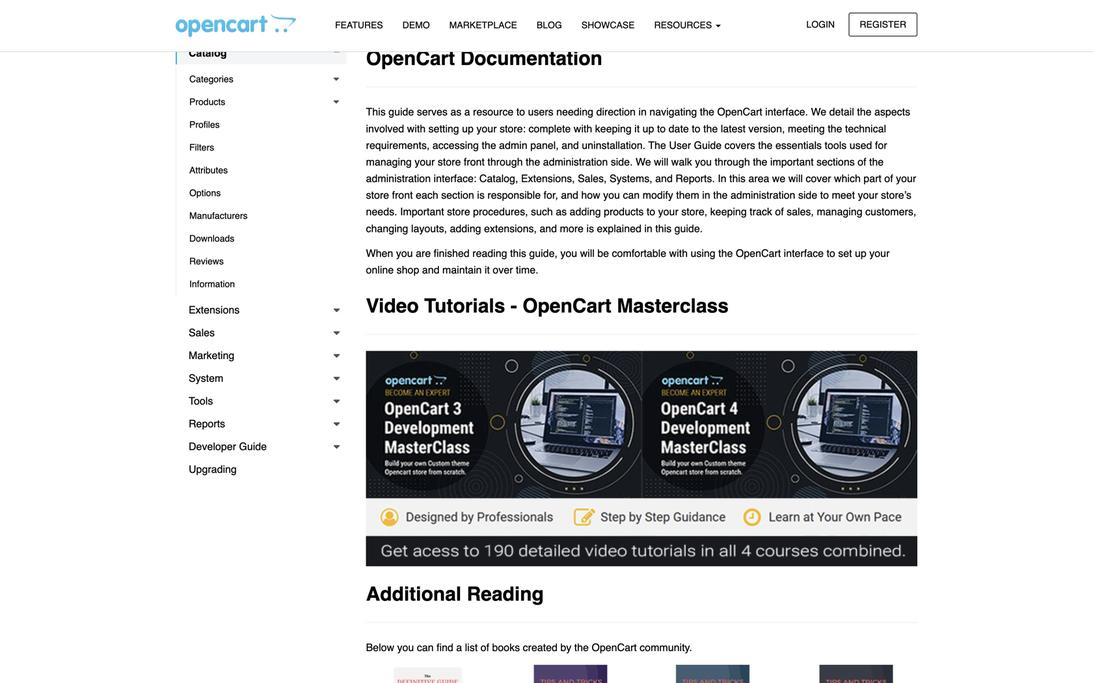 Task type: describe. For each thing, give the bounding box(es) containing it.
1 through from the left
[[488, 156, 523, 168]]

modify
[[643, 189, 674, 201]]

section
[[442, 189, 475, 201]]

extensions
[[189, 304, 240, 316]]

reports
[[189, 418, 225, 430]]

reports link
[[176, 413, 347, 436]]

developer guide link
[[176, 436, 347, 458]]

in
[[718, 173, 727, 185]]

0 horizontal spatial adding
[[450, 223, 482, 235]]

the
[[649, 139, 667, 151]]

by
[[561, 642, 572, 654]]

comfortable
[[612, 247, 667, 259]]

be
[[598, 247, 609, 259]]

cover
[[806, 173, 832, 185]]

are
[[416, 247, 431, 259]]

when
[[366, 247, 393, 259]]

opencart inside when you are finished reading this guide, you will be comfortable with using the opencart interface to set up your online shop and maintain it over time.
[[736, 247, 781, 259]]

-
[[511, 295, 518, 317]]

the down panel,
[[526, 156, 541, 168]]

when you are finished reading this guide, you will be comfortable with using the opencart interface to set up your online shop and maintain it over time.
[[366, 247, 890, 276]]

walk
[[672, 156, 693, 168]]

it inside when you are finished reading this guide, you will be comfortable with using the opencart interface to set up your online shop and maintain it over time.
[[485, 264, 490, 276]]

and inside when you are finished reading this guide, you will be comfortable with using the opencart interface to set up your online shop and maintain it over time.
[[422, 264, 440, 276]]

side.
[[611, 156, 633, 168]]

customers,
[[866, 206, 917, 218]]

you up products
[[604, 189, 620, 201]]

you right below
[[398, 642, 414, 654]]

layouts,
[[411, 223, 447, 235]]

user
[[670, 139, 692, 151]]

store,
[[682, 206, 708, 218]]

2 through from the left
[[715, 156, 751, 168]]

this inside when you are finished reading this guide, you will be comfortable with using the opencart interface to set up your online shop and maintain it over time.
[[510, 247, 527, 259]]

navigating
[[650, 106, 698, 118]]

over
[[493, 264, 513, 276]]

you up shop
[[396, 247, 413, 259]]

0 vertical spatial administration
[[543, 156, 608, 168]]

aspects
[[875, 106, 911, 118]]

downloads
[[189, 233, 235, 244]]

interface.
[[766, 106, 809, 118]]

up inside when you are finished reading this guide, you will be comfortable with using the opencart interface to set up your online shop and maintain it over time.
[[856, 247, 867, 259]]

register link
[[849, 13, 918, 36]]

information link
[[176, 273, 347, 296]]

important
[[400, 206, 444, 218]]

which
[[835, 173, 861, 185]]

shop
[[397, 264, 420, 276]]

interface:
[[434, 173, 477, 185]]

0 horizontal spatial with
[[407, 123, 426, 135]]

masterclass
[[617, 295, 729, 317]]

profiles
[[189, 119, 220, 130]]

1 horizontal spatial adding
[[570, 206, 601, 218]]

developer guide
[[189, 441, 267, 453]]

your inside when you are finished reading this guide, you will be comfortable with using the opencart interface to set up your online shop and maintain it over time.
[[870, 247, 890, 259]]

admin interface
[[189, 24, 262, 36]]

uninstallation.
[[582, 139, 646, 151]]

can inside this guide serves as a resource to users needing direction in navigating the opencart interface. we detail the aspects involved with setting up your store: complete with keeping it up to date to the latest version, meeting the technical requirements, accessing the admin panel, and uninstallation. the user guide covers the essentials tools used for managing your store front through the administration side. we will walk you through the important sections of the administration interface: catalog, extensions, sales, systems, and reports. in this area we will cover which part of your store front each section is responsible for, and how you can modify them in the administration side to meet your store's needs. important store procedures, such as adding products to your store, keeping track of sales, managing customers, changing layouts, adding extensions, and more is explained in this guide.
[[623, 189, 640, 201]]

filters
[[189, 142, 214, 153]]

1 horizontal spatial we
[[812, 106, 827, 118]]

with inside when you are finished reading this guide, you will be comfortable with using the opencart interface to set up your online shop and maintain it over time.
[[670, 247, 688, 259]]

blog link
[[527, 14, 572, 37]]

extensions link
[[176, 299, 347, 322]]

interface
[[221, 24, 262, 36]]

direction
[[597, 106, 636, 118]]

serves
[[417, 106, 448, 118]]

version,
[[749, 123, 786, 135]]

the down version,
[[759, 139, 773, 151]]

browsing the store front
[[189, 1, 304, 13]]

you up "reports."
[[696, 156, 712, 168]]

manufacturers link
[[176, 204, 347, 227]]

opencart - open source shopping cart solution image
[[176, 14, 296, 37]]

1 vertical spatial we
[[636, 156, 652, 168]]

login
[[807, 19, 835, 30]]

and up modify
[[656, 173, 673, 185]]

the up technical
[[858, 106, 872, 118]]

1 vertical spatial is
[[587, 223, 594, 235]]

opencart tips and tricks part 2 image
[[661, 665, 766, 684]]

reports.
[[676, 173, 715, 185]]

complete
[[529, 123, 571, 135]]

we
[[773, 173, 786, 185]]

systems,
[[610, 173, 653, 185]]

tutorials
[[425, 295, 506, 317]]

your down resource
[[477, 123, 497, 135]]

books
[[493, 642, 520, 654]]

opencart right -
[[523, 295, 612, 317]]

and right for,
[[561, 189, 579, 201]]

front
[[280, 1, 304, 13]]

the inside when you are finished reading this guide, you will be comfortable with using the opencart interface to set up your online shop and maintain it over time.
[[719, 247, 733, 259]]

below
[[366, 642, 395, 654]]

it inside this guide serves as a resource to users needing direction in navigating the opencart interface. we detail the aspects involved with setting up your store: complete with keeping it up to date to the latest version, meeting the technical requirements, accessing the admin panel, and uninstallation. the user guide covers the essentials tools used for managing your store front through the administration side. we will walk you through the important sections of the administration interface: catalog, extensions, sales, systems, and reports. in this area we will cover which part of your store front each section is responsible for, and how you can modify them in the administration side to meet your store's needs. important store procedures, such as adding products to your store, keeping track of sales, managing customers, changing layouts, adding extensions, and more is explained in this guide.
[[635, 123, 640, 135]]

1 vertical spatial as
[[556, 206, 567, 218]]

login link
[[796, 13, 846, 36]]

them
[[677, 189, 700, 201]]

to inside when you are finished reading this guide, you will be comfortable with using the opencart interface to set up your online shop and maintain it over time.
[[827, 247, 836, 259]]

features
[[335, 20, 383, 30]]

the up area
[[753, 156, 768, 168]]

explained
[[597, 223, 642, 235]]

marketplace
[[450, 20, 518, 30]]

browsing
[[189, 1, 232, 13]]

you down more
[[561, 247, 578, 259]]

needing
[[557, 106, 594, 118]]

procedures,
[[473, 206, 528, 218]]

extensions,
[[484, 223, 537, 235]]

1 vertical spatial will
[[789, 173, 803, 185]]

blog
[[537, 20, 562, 30]]

1 vertical spatial in
[[703, 189, 711, 201]]

will inside when you are finished reading this guide, you will be comfortable with using the opencart interface to set up your online shop and maintain it over time.
[[581, 247, 595, 259]]

tools
[[189, 395, 213, 407]]

of down used
[[858, 156, 867, 168]]

created
[[523, 642, 558, 654]]

list
[[465, 642, 478, 654]]

detail
[[830, 106, 855, 118]]

upgrading link
[[176, 458, 347, 481]]

catalog link
[[176, 42, 347, 64]]

products link
[[176, 91, 347, 113]]

to up the
[[658, 123, 666, 135]]

your down modify
[[659, 206, 679, 218]]

opencart inside this guide serves as a resource to users needing direction in navigating the opencart interface. we detail the aspects involved with setting up your store: complete with keeping it up to date to the latest version, meeting the technical requirements, accessing the admin panel, and uninstallation. the user guide covers the essentials tools used for managing your store front through the administration side. we will walk you through the important sections of the administration interface: catalog, extensions, sales, systems, and reports. in this area we will cover which part of your store front each section is responsible for, and how you can modify them in the administration side to meet your store's needs. important store procedures, such as adding products to your store, keeping track of sales, managing customers, changing layouts, adding extensions, and more is explained in this guide.
[[718, 106, 763, 118]]

0 vertical spatial in
[[639, 106, 647, 118]]

demo
[[403, 20, 430, 30]]

the left latest at right
[[704, 123, 718, 135]]

0 horizontal spatial managing
[[366, 156, 412, 168]]

below you can find a list of books created by the opencart community.
[[366, 642, 693, 654]]

the down in
[[714, 189, 728, 201]]

1 horizontal spatial up
[[643, 123, 655, 135]]

register
[[860, 19, 907, 30]]

opencart right by
[[592, 642, 637, 654]]

2 vertical spatial store
[[447, 206, 470, 218]]

meeting
[[788, 123, 825, 135]]

the up opencart - open source shopping cart solution "image"
[[235, 1, 249, 13]]



Task type: vqa. For each thing, say whether or not it's contained in the screenshot.
because at the right top
no



Task type: locate. For each thing, give the bounding box(es) containing it.
0 horizontal spatial is
[[477, 189, 485, 201]]

opencart down demo link
[[366, 47, 455, 70]]

admin
[[189, 24, 218, 36]]

a for find
[[457, 642, 462, 654]]

and down are
[[422, 264, 440, 276]]

system
[[189, 372, 224, 384]]

additional reading
[[366, 584, 544, 606]]

reading
[[473, 247, 508, 259]]

admin interface link
[[176, 19, 347, 42]]

1 vertical spatial can
[[417, 642, 434, 654]]

this right in
[[730, 173, 746, 185]]

will down the
[[654, 156, 669, 168]]

demo link
[[393, 14, 440, 37]]

0 vertical spatial is
[[477, 189, 485, 201]]

up
[[462, 123, 474, 135], [643, 123, 655, 135], [856, 247, 867, 259]]

guide.
[[675, 223, 703, 235]]

panel,
[[531, 139, 559, 151]]

of right "list"
[[481, 642, 490, 654]]

the left admin
[[482, 139, 497, 151]]

catalog
[[189, 47, 227, 59]]

with left using
[[670, 247, 688, 259]]

1 horizontal spatial administration
[[543, 156, 608, 168]]

in right "them" at the right top
[[703, 189, 711, 201]]

0 horizontal spatial guide
[[239, 441, 267, 453]]

involved
[[366, 123, 404, 135]]

setting
[[429, 123, 459, 135]]

opencart down the track
[[736, 247, 781, 259]]

we up the systems,
[[636, 156, 652, 168]]

2 horizontal spatial this
[[730, 173, 746, 185]]

will
[[654, 156, 669, 168], [789, 173, 803, 185], [581, 247, 595, 259]]

1 vertical spatial store
[[366, 189, 389, 201]]

of
[[858, 156, 867, 168], [885, 173, 894, 185], [776, 206, 784, 218], [481, 642, 490, 654]]

adding up finished
[[450, 223, 482, 235]]

with down guide
[[407, 123, 426, 135]]

covers
[[725, 139, 756, 151]]

reviews link
[[176, 250, 347, 273]]

date
[[669, 123, 689, 135]]

1 horizontal spatial as
[[556, 206, 567, 218]]

responsible
[[488, 189, 541, 201]]

set
[[839, 247, 853, 259]]

store up interface:
[[438, 156, 461, 168]]

store down section
[[447, 206, 470, 218]]

adding down the how
[[570, 206, 601, 218]]

products
[[189, 97, 225, 107]]

options
[[189, 188, 221, 198]]

profiles link
[[176, 113, 347, 136]]

2 horizontal spatial with
[[670, 247, 688, 259]]

managing down requirements,
[[366, 156, 412, 168]]

resource
[[473, 106, 514, 118]]

0 horizontal spatial through
[[488, 156, 523, 168]]

each
[[416, 189, 439, 201]]

1 horizontal spatial through
[[715, 156, 751, 168]]

administration up the track
[[731, 189, 796, 201]]

such
[[531, 206, 553, 218]]

keeping left the track
[[711, 206, 747, 218]]

front down accessing
[[464, 156, 485, 168]]

it left over
[[485, 264, 490, 276]]

1 horizontal spatial a
[[465, 106, 470, 118]]

marketing link
[[176, 344, 347, 367]]

your up the store's
[[897, 173, 917, 185]]

can down the systems,
[[623, 189, 640, 201]]

0 vertical spatial can
[[623, 189, 640, 201]]

0 vertical spatial a
[[465, 106, 470, 118]]

a left resource
[[465, 106, 470, 118]]

the definitive guide to getting started with opencart 2.x for beginners image
[[375, 665, 481, 684]]

to left set
[[827, 247, 836, 259]]

sales,
[[787, 206, 814, 218]]

1 horizontal spatial managing
[[817, 206, 863, 218]]

to right side
[[821, 189, 830, 201]]

guide inside this guide serves as a resource to users needing direction in navigating the opencart interface. we detail the aspects involved with setting up your store: complete with keeping it up to date to the latest version, meeting the technical requirements, accessing the admin panel, and uninstallation. the user guide covers the essentials tools used for managing your store front through the administration side. we will walk you through the important sections of the administration interface: catalog, extensions, sales, systems, and reports. in this area we will cover which part of your store front each section is responsible for, and how you can modify them in the administration side to meet your store's needs. important store procedures, such as adding products to your store, keeping track of sales, managing customers, changing layouts, adding extensions, and more is explained in this guide.
[[694, 139, 722, 151]]

2 vertical spatial in
[[645, 223, 653, 235]]

the
[[235, 1, 249, 13], [700, 106, 715, 118], [858, 106, 872, 118], [704, 123, 718, 135], [828, 123, 843, 135], [482, 139, 497, 151], [759, 139, 773, 151], [526, 156, 541, 168], [753, 156, 768, 168], [870, 156, 884, 168], [714, 189, 728, 201], [719, 247, 733, 259], [575, 642, 589, 654]]

free opencart book image
[[804, 665, 909, 684]]

is right more
[[587, 223, 594, 235]]

opencart up latest at right
[[718, 106, 763, 118]]

the right using
[[719, 247, 733, 259]]

up up the
[[643, 123, 655, 135]]

0 horizontal spatial front
[[392, 189, 413, 201]]

documentation
[[461, 47, 603, 70]]

to up store:
[[517, 106, 526, 118]]

technical
[[846, 123, 887, 135]]

attributes link
[[176, 159, 347, 182]]

resources link
[[645, 14, 731, 37]]

0 horizontal spatial a
[[457, 642, 462, 654]]

0 vertical spatial this
[[730, 173, 746, 185]]

0 vertical spatial will
[[654, 156, 669, 168]]

2 horizontal spatial will
[[789, 173, 803, 185]]

0 horizontal spatial administration
[[366, 173, 431, 185]]

this left guide.
[[656, 223, 672, 235]]

admin
[[499, 139, 528, 151]]

up up accessing
[[462, 123, 474, 135]]

adding
[[570, 206, 601, 218], [450, 223, 482, 235]]

front left each
[[392, 189, 413, 201]]

for,
[[544, 189, 559, 201]]

video tutorials - opencart masterclass
[[366, 295, 729, 317]]

this guide serves as a resource to users needing direction in navigating the opencart interface. we detail the aspects involved with setting up your store: complete with keeping it up to date to the latest version, meeting the technical requirements, accessing the admin panel, and uninstallation. the user guide covers the essentials tools used for managing your store front through the administration side. we will walk you through the important sections of the administration interface: catalog, extensions, sales, systems, and reports. in this area we will cover which part of your store front each section is responsible for, and how you can modify them in the administration side to meet your store's needs. important store procedures, such as adding products to your store, keeping track of sales, managing customers, changing layouts, adding extensions, and more is explained in this guide.
[[366, 106, 917, 235]]

0 horizontal spatial will
[[581, 247, 595, 259]]

users
[[528, 106, 554, 118]]

the right navigating
[[700, 106, 715, 118]]

0 vertical spatial keeping
[[596, 123, 632, 135]]

1 vertical spatial administration
[[366, 173, 431, 185]]

0 vertical spatial guide
[[694, 139, 722, 151]]

can
[[623, 189, 640, 201], [417, 642, 434, 654]]

0 horizontal spatial we
[[636, 156, 652, 168]]

changing
[[366, 223, 409, 235]]

2 horizontal spatial up
[[856, 247, 867, 259]]

your down "part"
[[858, 189, 879, 201]]

area
[[749, 173, 770, 185]]

the up "part"
[[870, 156, 884, 168]]

1 vertical spatial it
[[485, 264, 490, 276]]

your down requirements,
[[415, 156, 435, 168]]

with down needing at the right
[[574, 123, 593, 135]]

0 horizontal spatial keeping
[[596, 123, 632, 135]]

browsing the store front link
[[176, 0, 347, 19]]

0 horizontal spatial it
[[485, 264, 490, 276]]

0 vertical spatial as
[[451, 106, 462, 118]]

up right set
[[856, 247, 867, 259]]

important
[[771, 156, 814, 168]]

tools
[[825, 139, 847, 151]]

downloads link
[[176, 227, 347, 250]]

the right by
[[575, 642, 589, 654]]

a
[[465, 106, 470, 118], [457, 642, 462, 654]]

marketplace link
[[440, 14, 527, 37]]

store
[[438, 156, 461, 168], [366, 189, 389, 201], [447, 206, 470, 218]]

opencart tips and tricks part 3 image
[[518, 665, 623, 684]]

0 vertical spatial front
[[464, 156, 485, 168]]

2 vertical spatial will
[[581, 247, 595, 259]]

0 vertical spatial it
[[635, 123, 640, 135]]

reading
[[467, 584, 544, 606]]

reviews
[[189, 256, 224, 267]]

2 vertical spatial this
[[510, 247, 527, 259]]

how
[[582, 189, 601, 201]]

products
[[604, 206, 644, 218]]

finished
[[434, 247, 470, 259]]

to down modify
[[647, 206, 656, 218]]

guide right the user
[[694, 139, 722, 151]]

is right section
[[477, 189, 485, 201]]

2 horizontal spatial administration
[[731, 189, 796, 201]]

0 vertical spatial store
[[438, 156, 461, 168]]

more
[[560, 223, 584, 235]]

store up needs.
[[366, 189, 389, 201]]

this up "time."
[[510, 247, 527, 259]]

the up tools
[[828, 123, 843, 135]]

using
[[691, 247, 716, 259]]

as right such
[[556, 206, 567, 218]]

administration up each
[[366, 173, 431, 185]]

1 horizontal spatial is
[[587, 223, 594, 235]]

store:
[[500, 123, 526, 135]]

0 horizontal spatial up
[[462, 123, 474, 135]]

1 vertical spatial adding
[[450, 223, 482, 235]]

1 horizontal spatial this
[[656, 223, 672, 235]]

1 horizontal spatial it
[[635, 123, 640, 135]]

this
[[730, 173, 746, 185], [656, 223, 672, 235], [510, 247, 527, 259]]

guide down reports link
[[239, 441, 267, 453]]

guide,
[[530, 247, 558, 259]]

keeping up the uninstallation.
[[596, 123, 632, 135]]

marketing
[[189, 350, 235, 362]]

side
[[799, 189, 818, 201]]

a left "list"
[[457, 642, 462, 654]]

your right set
[[870, 247, 890, 259]]

system link
[[176, 367, 347, 390]]

0 horizontal spatial this
[[510, 247, 527, 259]]

1 vertical spatial keeping
[[711, 206, 747, 218]]

opencart documentation
[[366, 47, 603, 70]]

1 vertical spatial this
[[656, 223, 672, 235]]

we up meeting
[[812, 106, 827, 118]]

1 vertical spatial managing
[[817, 206, 863, 218]]

front
[[464, 156, 485, 168], [392, 189, 413, 201]]

in up "comfortable"
[[645, 223, 653, 235]]

categories
[[189, 74, 234, 84]]

0 vertical spatial managing
[[366, 156, 412, 168]]

essentials
[[776, 139, 822, 151]]

will right we on the right top
[[789, 173, 803, 185]]

managing down meet
[[817, 206, 863, 218]]

categories link
[[176, 68, 347, 91]]

interface
[[784, 247, 824, 259]]

to right date
[[692, 123, 701, 135]]

as up setting on the top
[[451, 106, 462, 118]]

1 horizontal spatial keeping
[[711, 206, 747, 218]]

1 horizontal spatial can
[[623, 189, 640, 201]]

needs.
[[366, 206, 398, 218]]

a inside this guide serves as a resource to users needing direction in navigating the opencart interface. we detail the aspects involved with setting up your store: complete with keeping it up to date to the latest version, meeting the technical requirements, accessing the admin panel, and uninstallation. the user guide covers the essentials tools used for managing your store front through the administration side. we will walk you through the important sections of the administration interface: catalog, extensions, sales, systems, and reports. in this area we will cover which part of your store front each section is responsible for, and how you can modify them in the administration side to meet your store's needs. important store procedures, such as adding products to your store, keeping track of sales, managing customers, changing layouts, adding extensions, and more is explained in this guide.
[[465, 106, 470, 118]]

1 horizontal spatial will
[[654, 156, 669, 168]]

1 horizontal spatial with
[[574, 123, 593, 135]]

accessing
[[433, 139, 479, 151]]

it down direction
[[635, 123, 640, 135]]

through down covers
[[715, 156, 751, 168]]

filters link
[[176, 136, 347, 159]]

1 vertical spatial a
[[457, 642, 462, 654]]

1 horizontal spatial guide
[[694, 139, 722, 151]]

administration up the sales,
[[543, 156, 608, 168]]

a for as
[[465, 106, 470, 118]]

0 vertical spatial adding
[[570, 206, 601, 218]]

upgrading
[[189, 464, 237, 476]]

additional
[[366, 584, 462, 606]]

will left be
[[581, 247, 595, 259]]

used
[[850, 139, 873, 151]]

can left find
[[417, 642, 434, 654]]

and
[[562, 139, 579, 151], [656, 173, 673, 185], [561, 189, 579, 201], [540, 223, 557, 235], [422, 264, 440, 276]]

it
[[635, 123, 640, 135], [485, 264, 490, 276]]

of right "part"
[[885, 173, 894, 185]]

0 vertical spatial we
[[812, 106, 827, 118]]

in right direction
[[639, 106, 647, 118]]

and down such
[[540, 223, 557, 235]]

0 horizontal spatial as
[[451, 106, 462, 118]]

2 vertical spatial administration
[[731, 189, 796, 201]]

0 horizontal spatial can
[[417, 642, 434, 654]]

sales
[[189, 327, 215, 339]]

and right panel,
[[562, 139, 579, 151]]

1 vertical spatial guide
[[239, 441, 267, 453]]

attributes
[[189, 165, 228, 175]]

1 horizontal spatial front
[[464, 156, 485, 168]]

through up catalog,
[[488, 156, 523, 168]]

guide inside 'developer guide' link
[[239, 441, 267, 453]]

of right the track
[[776, 206, 784, 218]]

1 vertical spatial front
[[392, 189, 413, 201]]



